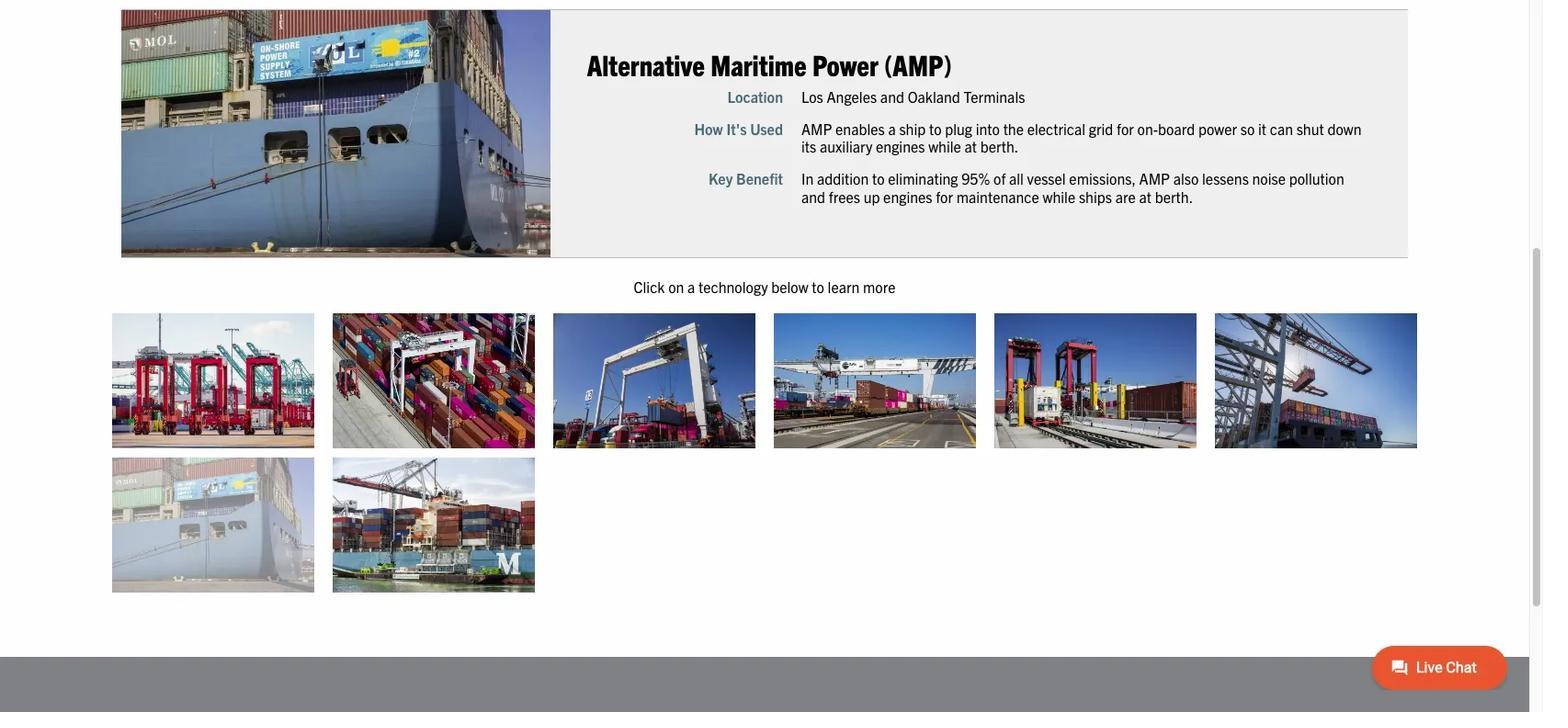 Task type: vqa. For each thing, say whether or not it's contained in the screenshot.
to in the IN ADDITION TO ELIMINATING 95% OF ALL VESSEL EMISSIONS, AMP ALSO LESSENS NOISE POLLUTION AND FREES UP ENGINES FOR MAINTENANCE WHILE SHIPS ARE AT BERTH.
yes



Task type: locate. For each thing, give the bounding box(es) containing it.
amp inside amp enables a ship to plug into the electrical grid for on-board power so it can shut down its auxiliary engines while at berth.
[[802, 120, 832, 138]]

0 vertical spatial amp
[[802, 120, 832, 138]]

2 horizontal spatial to
[[929, 120, 942, 138]]

how
[[695, 120, 723, 138]]

1 horizontal spatial amp
[[1139, 170, 1170, 188]]

board
[[1158, 120, 1195, 138]]

1 horizontal spatial a
[[888, 120, 896, 138]]

0 horizontal spatial for
[[936, 187, 953, 206]]

alternative
[[587, 46, 705, 82]]

lessens
[[1202, 170, 1249, 188]]

1 vertical spatial engines
[[883, 187, 933, 206]]

and inside in addition to eliminating 95% of all vessel emissions, amp also lessens noise pollution and frees up engines for maintenance while ships are at berth.
[[802, 187, 826, 206]]

click
[[634, 277, 665, 296]]

0 horizontal spatial a
[[688, 277, 695, 296]]

for left 95%
[[936, 187, 953, 206]]

for left on-
[[1117, 120, 1134, 138]]

1 vertical spatial amp
[[1139, 170, 1170, 188]]

for
[[1117, 120, 1134, 138], [936, 187, 953, 206]]

at right are
[[1139, 187, 1152, 206]]

engines inside amp enables a ship to plug into the electrical grid for on-board power so it can shut down its auxiliary engines while at berth.
[[876, 137, 925, 156]]

0 horizontal spatial amp
[[802, 120, 832, 138]]

1 horizontal spatial to
[[872, 170, 885, 188]]

at inside in addition to eliminating 95% of all vessel emissions, amp also lessens noise pollution and frees up engines for maintenance while ships are at berth.
[[1139, 187, 1152, 206]]

and up the 'ship'
[[881, 87, 905, 106]]

amp down los
[[802, 120, 832, 138]]

also
[[1174, 170, 1199, 188]]

0 vertical spatial engines
[[876, 137, 925, 156]]

technology
[[699, 277, 768, 296]]

0 vertical spatial and
[[881, 87, 905, 106]]

0 vertical spatial berth.
[[981, 137, 1019, 156]]

at up 95%
[[965, 137, 977, 156]]

1 vertical spatial and
[[802, 187, 826, 206]]

to right addition
[[872, 170, 885, 188]]

and left frees
[[802, 187, 826, 206]]

berth. inside amp enables a ship to plug into the electrical grid for on-board power so it can shut down its auxiliary engines while at berth.
[[981, 137, 1019, 156]]

footer
[[0, 657, 1530, 712]]

in
[[802, 170, 814, 188]]

engines right up
[[883, 187, 933, 206]]

berth. right are
[[1155, 187, 1193, 206]]

berth. inside in addition to eliminating 95% of all vessel emissions, amp also lessens noise pollution and frees up engines for maintenance while ships are at berth.
[[1155, 187, 1193, 206]]

1 vertical spatial at
[[1139, 187, 1152, 206]]

engines inside in addition to eliminating 95% of all vessel emissions, amp also lessens noise pollution and frees up engines for maintenance while ships are at berth.
[[883, 187, 933, 206]]

a right on
[[688, 277, 695, 296]]

to right the 'ship'
[[929, 120, 942, 138]]

0 horizontal spatial and
[[802, 187, 826, 206]]

berth.
[[981, 137, 1019, 156], [1155, 187, 1193, 206]]

angeles
[[827, 87, 877, 106]]

0 vertical spatial at
[[965, 137, 977, 156]]

while inside amp enables a ship to plug into the electrical grid for on-board power so it can shut down its auxiliary engines while at berth.
[[929, 137, 961, 156]]

1 horizontal spatial at
[[1139, 187, 1152, 206]]

can
[[1270, 120, 1293, 138]]

0 horizontal spatial while
[[929, 137, 961, 156]]

0 vertical spatial while
[[929, 137, 961, 156]]

on
[[668, 277, 684, 296]]

frees
[[829, 187, 860, 206]]

0 horizontal spatial to
[[812, 277, 824, 296]]

0 vertical spatial a
[[888, 120, 896, 138]]

to
[[929, 120, 942, 138], [872, 170, 885, 188], [812, 277, 824, 296]]

a for technology
[[688, 277, 695, 296]]

alternative maritime power (amp)
[[587, 46, 952, 82]]

0 horizontal spatial at
[[965, 137, 977, 156]]

down
[[1328, 120, 1362, 138]]

key benefit
[[709, 170, 783, 188]]

berth. up of at the top right
[[981, 137, 1019, 156]]

at for are
[[1139, 187, 1152, 206]]

0 vertical spatial for
[[1117, 120, 1134, 138]]

trapac los angeles automated stacking crane image
[[333, 314, 535, 449]]

power
[[813, 46, 879, 82]]

to inside amp enables a ship to plug into the electrical grid for on-board power so it can shut down its auxiliary engines while at berth.
[[929, 120, 942, 138]]

1 vertical spatial berth.
[[1155, 187, 1193, 206]]

a inside amp enables a ship to plug into the electrical grid for on-board power so it can shut down its auxiliary engines while at berth.
[[888, 120, 896, 138]]

amp
[[802, 120, 832, 138], [1139, 170, 1170, 188]]

and
[[881, 87, 905, 106], [802, 187, 826, 206]]

while
[[929, 137, 961, 156], [1043, 187, 1076, 206]]

1 horizontal spatial berth.
[[1155, 187, 1193, 206]]

emissions,
[[1069, 170, 1136, 188]]

a left the 'ship'
[[888, 120, 896, 138]]

plug
[[945, 120, 973, 138]]

a
[[888, 120, 896, 138], [688, 277, 695, 296]]

1 horizontal spatial for
[[1117, 120, 1134, 138]]

at
[[965, 137, 977, 156], [1139, 187, 1152, 206]]

at inside amp enables a ship to plug into the electrical grid for on-board power so it can shut down its auxiliary engines while at berth.
[[965, 137, 977, 156]]

amp enables a ship to plug into the electrical grid for on-board power so it can shut down its auxiliary engines while at berth.
[[802, 120, 1362, 156]]

trapac los angeles automated straddle carrier image
[[112, 314, 314, 449]]

vessel
[[1027, 170, 1066, 188]]

while inside in addition to eliminating 95% of all vessel emissions, amp also lessens noise pollution and frees up engines for maintenance while ships are at berth.
[[1043, 187, 1076, 206]]

to left 'learn'
[[812, 277, 824, 296]]

engines
[[876, 137, 925, 156], [883, 187, 933, 206]]

1 vertical spatial while
[[1043, 187, 1076, 206]]

1 horizontal spatial while
[[1043, 187, 1076, 206]]

1 vertical spatial a
[[688, 277, 695, 296]]

2 vertical spatial to
[[812, 277, 824, 296]]

engines up eliminating
[[876, 137, 925, 156]]

maritime
[[711, 46, 807, 82]]

1 horizontal spatial and
[[881, 87, 905, 106]]

1 vertical spatial for
[[936, 187, 953, 206]]

are
[[1116, 187, 1136, 206]]

0 vertical spatial to
[[929, 120, 942, 138]]

amp left also
[[1139, 170, 1170, 188]]

shut
[[1297, 120, 1324, 138]]

1 vertical spatial to
[[872, 170, 885, 188]]

click on a technology below to learn more
[[634, 277, 896, 296]]

0 horizontal spatial berth.
[[981, 137, 1019, 156]]

up
[[864, 187, 880, 206]]

while right the 'ship'
[[929, 137, 961, 156]]

into
[[976, 120, 1000, 138]]

while left the ships at top right
[[1043, 187, 1076, 206]]



Task type: describe. For each thing, give the bounding box(es) containing it.
los angeles and oakland terminals
[[802, 87, 1025, 106]]

below
[[771, 277, 809, 296]]

(amp)
[[884, 46, 952, 82]]

the
[[1003, 120, 1024, 138]]

of
[[994, 170, 1006, 188]]

a for ship
[[888, 120, 896, 138]]

addition
[[817, 170, 869, 188]]

pollution
[[1289, 170, 1345, 188]]

it
[[1258, 120, 1267, 138]]

maintenance
[[957, 187, 1040, 206]]

benefit
[[736, 170, 783, 188]]

location
[[728, 87, 783, 106]]

how it's used
[[695, 120, 783, 138]]

all
[[1009, 170, 1024, 188]]

oakland
[[908, 87, 960, 106]]

for inside in addition to eliminating 95% of all vessel emissions, amp also lessens noise pollution and frees up engines for maintenance while ships are at berth.
[[936, 187, 953, 206]]

berth. for electrical
[[981, 137, 1019, 156]]

berth. for emissions,
[[1155, 187, 1193, 206]]

used
[[750, 120, 783, 138]]

key
[[709, 170, 733, 188]]

ships
[[1079, 187, 1112, 206]]

more
[[863, 277, 896, 296]]

grid
[[1089, 120, 1114, 138]]

power
[[1199, 120, 1237, 138]]

trapac los angeles automated radiation scanning image
[[995, 314, 1197, 449]]

to inside in addition to eliminating 95% of all vessel emissions, amp also lessens noise pollution and frees up engines for maintenance while ships are at berth.
[[872, 170, 885, 188]]

in addition to eliminating 95% of all vessel emissions, amp also lessens noise pollution and frees up engines for maintenance while ships are at berth.
[[802, 170, 1345, 206]]

auxiliary
[[820, 137, 873, 156]]

los
[[802, 87, 823, 106]]

its
[[802, 137, 817, 156]]

so
[[1241, 120, 1255, 138]]

eliminating
[[888, 170, 958, 188]]

electrical
[[1027, 120, 1086, 138]]

noise
[[1253, 170, 1286, 188]]

ship
[[899, 120, 926, 138]]

amp inside in addition to eliminating 95% of all vessel emissions, amp also lessens noise pollution and frees up engines for maintenance while ships are at berth.
[[1139, 170, 1170, 188]]

enables
[[836, 120, 885, 138]]

on-
[[1138, 120, 1158, 138]]

terminals
[[964, 87, 1025, 106]]

95%
[[962, 170, 990, 188]]

at for while
[[965, 137, 977, 156]]

learn
[[828, 277, 860, 296]]

it's
[[727, 120, 747, 138]]

for inside amp enables a ship to plug into the electrical grid for on-board power so it can shut down its auxiliary engines while at berth.
[[1117, 120, 1134, 138]]



